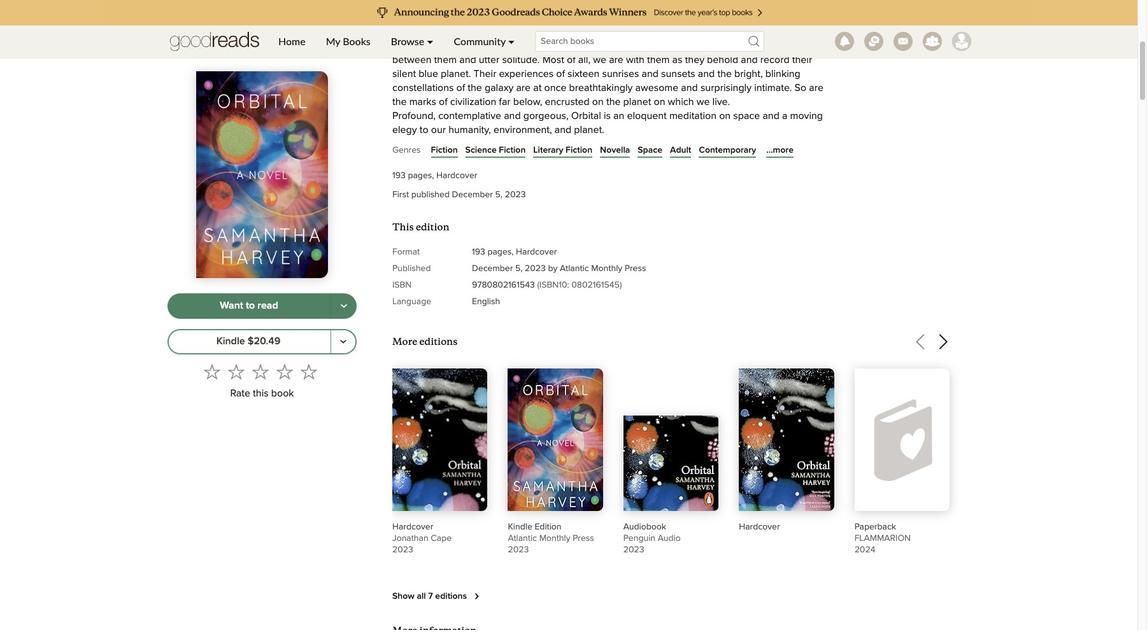 Task type: vqa. For each thing, say whether or not it's contained in the screenshot.


Task type: describe. For each thing, give the bounding box(es) containing it.
science fiction
[[465, 146, 526, 155]]

press inside kindle edition atlantic monthly press 2023
[[573, 534, 594, 543]]

fiction for literary fiction
[[566, 146, 592, 155]]

paperback flammarion 2024
[[855, 523, 911, 555]]

want to read button
[[168, 294, 331, 319]]

kindle edition atlantic monthly press 2023
[[508, 523, 594, 555]]

my
[[326, 35, 340, 47]]

1 horizontal spatial monthly
[[591, 264, 622, 273]]

$20.49
[[248, 337, 280, 347]]

browse ▾
[[391, 35, 433, 47]]

0 vertical spatial editions
[[419, 335, 458, 348]]

first
[[392, 190, 409, 199]]

1 fiction from the left
[[431, 146, 458, 155]]

profound,
[[392, 111, 436, 121]]

planet.
[[574, 125, 604, 135]]

english
[[472, 297, 500, 306]]

novella link
[[600, 144, 630, 157]]

humanity,
[[448, 125, 491, 135]]

kindle $20.49 link
[[168, 329, 331, 355]]

is
[[604, 111, 611, 121]]

0 vertical spatial december
[[452, 190, 493, 199]]

published
[[392, 264, 431, 273]]

moving
[[790, 111, 823, 121]]

rate 1 out of 5 image
[[203, 364, 220, 380]]

community
[[454, 35, 506, 47]]

eloquent
[[627, 111, 667, 121]]

want to read
[[220, 301, 278, 311]]

elegy
[[392, 125, 417, 135]]

2 horizontal spatial and
[[763, 111, 779, 121]]

flammarion
[[855, 534, 911, 543]]

Search by book title or ISBN text field
[[535, 31, 764, 52]]

kindle for kindle edition atlantic monthly press 2023
[[508, 523, 532, 532]]

book cover image for audiobook penguin audio 2023
[[623, 416, 719, 511]]

rate 2 out of 5 image
[[228, 364, 244, 380]]

audiobook
[[623, 523, 666, 532]]

rate 4 out of 5 image
[[276, 364, 293, 380]]

browse ▾ link
[[381, 25, 444, 57]]

cape
[[431, 534, 452, 543]]

...more
[[766, 146, 794, 155]]

show all 7 editions
[[392, 592, 467, 601]]

audio
[[658, 534, 681, 543]]

audiobook penguin audio 2023
[[623, 523, 681, 555]]

(isbn10:
[[537, 281, 569, 290]]

orbital
[[571, 111, 601, 121]]

literary fiction
[[533, 146, 592, 155]]

▾ for browse ▾
[[427, 35, 433, 47]]

isbn
[[392, 281, 412, 290]]

books
[[343, 35, 371, 47]]

adult link
[[670, 144, 691, 157]]

0802161545)
[[571, 281, 622, 290]]

literary
[[533, 146, 563, 155]]

1 horizontal spatial pages,
[[488, 248, 514, 256]]

more editions
[[392, 335, 458, 348]]

profile image for test dummy. image
[[952, 32, 971, 51]]

9780802161543 (isbn10: 0802161545)
[[472, 281, 622, 290]]

kindle $20.49
[[216, 337, 280, 347]]

0 vertical spatial 5,
[[495, 190, 503, 199]]

edition
[[535, 523, 561, 532]]

1 vertical spatial december
[[472, 264, 513, 273]]

fiction link
[[431, 144, 458, 157]]

our
[[431, 125, 446, 135]]

published
[[411, 190, 450, 199]]

on
[[719, 111, 731, 121]]

2024
[[855, 546, 875, 555]]

book
[[271, 388, 294, 399]]

contemporary
[[699, 146, 756, 155]]

science
[[465, 146, 497, 155]]

1 horizontal spatial and
[[555, 125, 571, 135]]

1 vertical spatial 193 pages, hardcover
[[472, 248, 557, 256]]

9780802161543
[[472, 281, 535, 290]]

0 vertical spatial atlantic
[[560, 264, 589, 273]]

2023 inside kindle edition atlantic monthly press 2023
[[508, 546, 529, 555]]

1 vertical spatial 5,
[[515, 264, 523, 273]]

this
[[253, 388, 269, 399]]

all
[[417, 592, 426, 601]]

atlantic inside kindle edition atlantic monthly press 2023
[[508, 534, 537, 543]]

space
[[733, 111, 760, 121]]

0 horizontal spatial 193
[[392, 171, 406, 180]]

my books
[[326, 35, 371, 47]]

rate this book
[[230, 388, 294, 399]]

2023 inside audiobook penguin audio 2023
[[623, 546, 644, 555]]

community ▾
[[454, 35, 515, 47]]

gorgeous,
[[523, 111, 569, 121]]

to inside button
[[246, 301, 255, 311]]

1 horizontal spatial press
[[625, 264, 646, 273]]

a
[[782, 111, 787, 121]]

an
[[613, 111, 624, 121]]

fiction for science fiction
[[499, 146, 526, 155]]

kindle for kindle $20.49
[[216, 337, 245, 347]]



Task type: locate. For each thing, give the bounding box(es) containing it.
first published december 5, 2023
[[392, 190, 526, 199]]

and
[[504, 111, 521, 121], [763, 111, 779, 121], [555, 125, 571, 135]]

0 vertical spatial 193 pages, hardcover
[[392, 171, 477, 180]]

december up '9780802161543' at the left top
[[472, 264, 513, 273]]

193
[[392, 171, 406, 180], [472, 248, 485, 256]]

show
[[392, 592, 415, 601]]

0 horizontal spatial and
[[504, 111, 521, 121]]

home
[[278, 35, 306, 47]]

hardcover link
[[739, 369, 834, 533]]

1 vertical spatial monthly
[[539, 534, 570, 543]]

1 horizontal spatial atlantic
[[560, 264, 589, 273]]

1 vertical spatial to
[[246, 301, 255, 311]]

discover the winners for the best books of the year in the 2023 goodreads choice awards image
[[106, 0, 1032, 25]]

▾ inside browse ▾ link
[[427, 35, 433, 47]]

5, up '9780802161543' at the left top
[[515, 264, 523, 273]]

editions
[[419, 335, 458, 348], [435, 592, 467, 601]]

read
[[258, 301, 278, 311]]

top genres for this book element
[[392, 142, 970, 162]]

1 horizontal spatial kindle
[[508, 523, 532, 532]]

0 vertical spatial 193
[[392, 171, 406, 180]]

0 vertical spatial to
[[420, 125, 428, 135]]

monthly
[[591, 264, 622, 273], [539, 534, 570, 543]]

contemporary link
[[699, 144, 756, 157]]

kindle up rate 2 out of 5 icon
[[216, 337, 245, 347]]

2 horizontal spatial fiction
[[566, 146, 592, 155]]

monthly down edition
[[539, 534, 570, 543]]

fiction down planet.
[[566, 146, 592, 155]]

edition
[[416, 221, 449, 233]]

atlantic down edition
[[508, 534, 537, 543]]

more
[[392, 335, 417, 348]]

monthly inside kindle edition atlantic monthly press 2023
[[539, 534, 570, 543]]

penguin
[[623, 534, 655, 543]]

1 vertical spatial kindle
[[508, 523, 532, 532]]

1 horizontal spatial ▾
[[508, 35, 515, 47]]

hardcover
[[436, 171, 477, 180], [516, 248, 557, 256], [392, 523, 433, 532], [739, 523, 780, 532]]

and up the literary fiction
[[555, 125, 571, 135]]

0 horizontal spatial to
[[246, 301, 255, 311]]

193 up '9780802161543' at the left top
[[472, 248, 485, 256]]

1 vertical spatial press
[[573, 534, 594, 543]]

fiction down environment,
[[499, 146, 526, 155]]

book cover image
[[392, 369, 488, 516], [508, 369, 603, 517], [739, 369, 834, 516], [855, 369, 950, 511], [623, 416, 719, 511]]

193 pages, hardcover up '9780802161543' at the left top
[[472, 248, 557, 256]]

and left the "a" on the right top of the page
[[763, 111, 779, 121]]

193 pages, hardcover up published
[[392, 171, 477, 180]]

my books link
[[316, 25, 381, 57]]

kindle inside kindle edition atlantic monthly press 2023
[[508, 523, 532, 532]]

2023 inside hardcover jonathan cape 2023
[[392, 546, 413, 555]]

adult
[[670, 146, 691, 155]]

book cover image for hardcover jonathan cape 2023
[[392, 369, 488, 516]]

0 horizontal spatial fiction
[[431, 146, 458, 155]]

0 horizontal spatial ▾
[[427, 35, 433, 47]]

▾ for community ▾
[[508, 35, 515, 47]]

space
[[638, 146, 662, 155]]

press
[[625, 264, 646, 273], [573, 534, 594, 543]]

space link
[[638, 144, 662, 157]]

hardcover inside hardcover jonathan cape 2023
[[392, 523, 433, 532]]

0 horizontal spatial press
[[573, 534, 594, 543]]

1 vertical spatial 193
[[472, 248, 485, 256]]

want
[[220, 301, 243, 311]]

format
[[392, 248, 420, 256]]

0 vertical spatial pages,
[[408, 171, 434, 180]]

5,
[[495, 190, 503, 199], [515, 264, 523, 273]]

december 5, 2023 by atlantic monthly press
[[472, 264, 646, 273]]

contemplative
[[438, 111, 501, 121]]

home image
[[170, 25, 259, 57]]

0 horizontal spatial 5,
[[495, 190, 503, 199]]

monthly up 0802161545)
[[591, 264, 622, 273]]

1 vertical spatial editions
[[435, 592, 467, 601]]

by
[[548, 264, 558, 273]]

fiction down our
[[431, 146, 458, 155]]

to left our
[[420, 125, 428, 135]]

2 fiction from the left
[[499, 146, 526, 155]]

this edition
[[392, 221, 449, 233]]

1 ▾ from the left
[[427, 35, 433, 47]]

0 horizontal spatial atlantic
[[508, 534, 537, 543]]

genres
[[392, 146, 421, 155]]

show all 7 editions link
[[392, 589, 485, 604]]

novella
[[600, 146, 630, 155]]

3 fiction from the left
[[566, 146, 592, 155]]

0 horizontal spatial pages,
[[408, 171, 434, 180]]

pages, up '9780802161543' at the left top
[[488, 248, 514, 256]]

▾ right community
[[508, 35, 515, 47]]

atlantic
[[560, 264, 589, 273], [508, 534, 537, 543]]

fiction
[[431, 146, 458, 155], [499, 146, 526, 155], [566, 146, 592, 155]]

hardcover jonathan cape 2023
[[392, 523, 452, 555]]

profound, contemplative and gorgeous, orbital is an eloquent meditation on space and a moving elegy to our humanity, environment, and planet.
[[392, 111, 823, 135]]

editions right 7
[[435, 592, 467, 601]]

1 horizontal spatial fiction
[[499, 146, 526, 155]]

0 horizontal spatial kindle
[[216, 337, 245, 347]]

1 horizontal spatial to
[[420, 125, 428, 135]]

0 vertical spatial monthly
[[591, 264, 622, 273]]

0 vertical spatial kindle
[[216, 337, 245, 347]]

rate
[[230, 388, 250, 399]]

december
[[452, 190, 493, 199], [472, 264, 513, 273]]

...more button
[[766, 144, 794, 157]]

to left read
[[246, 301, 255, 311]]

book cover image for paperback flammarion 2024
[[855, 369, 950, 511]]

to inside profound, contemplative and gorgeous, orbital is an eloquent meditation on space and a moving elegy to our humanity, environment, and planet.
[[420, 125, 428, 135]]

1 horizontal spatial 5,
[[515, 264, 523, 273]]

editions right more
[[419, 335, 458, 348]]

▾ inside community ▾ link
[[508, 35, 515, 47]]

kindle left edition
[[508, 523, 532, 532]]

1 vertical spatial atlantic
[[508, 534, 537, 543]]

book cover image for kindle edition atlantic monthly press 2023
[[508, 369, 603, 517]]

1 vertical spatial pages,
[[488, 248, 514, 256]]

1 horizontal spatial 193
[[472, 248, 485, 256]]

december right published
[[452, 190, 493, 199]]

jonathan
[[392, 534, 428, 543]]

rate 3 out of 5 image
[[252, 364, 268, 380]]

0 horizontal spatial monthly
[[539, 534, 570, 543]]

rating 0 out of 5 group
[[200, 360, 321, 384]]

193 up the first
[[392, 171, 406, 180]]

community ▾ link
[[444, 25, 525, 57]]

rate 5 out of 5 image
[[300, 364, 317, 380]]

193 pages, hardcover
[[392, 171, 477, 180], [472, 248, 557, 256]]

language
[[392, 297, 431, 306]]

2 ▾ from the left
[[508, 35, 515, 47]]

literary fiction link
[[533, 144, 592, 157]]

science fiction link
[[465, 144, 526, 157]]

meditation
[[669, 111, 717, 121]]

rate this book element
[[168, 360, 357, 404]]

home link
[[268, 25, 316, 57]]

this
[[392, 221, 414, 233]]

kindle
[[216, 337, 245, 347], [508, 523, 532, 532]]

atlantic right the by
[[560, 264, 589, 273]]

5, down science fiction link
[[495, 190, 503, 199]]

and up environment,
[[504, 111, 521, 121]]

0 vertical spatial press
[[625, 264, 646, 273]]

7
[[428, 592, 433, 601]]

▾
[[427, 35, 433, 47], [508, 35, 515, 47]]

pages, up published
[[408, 171, 434, 180]]

browse
[[391, 35, 424, 47]]

environment,
[[494, 125, 552, 135]]

None search field
[[525, 31, 775, 52]]

pages,
[[408, 171, 434, 180], [488, 248, 514, 256]]

2023
[[505, 190, 526, 199], [525, 264, 546, 273], [392, 546, 413, 555], [508, 546, 529, 555], [623, 546, 644, 555]]

▾ right browse
[[427, 35, 433, 47]]

paperback
[[855, 523, 896, 532]]



